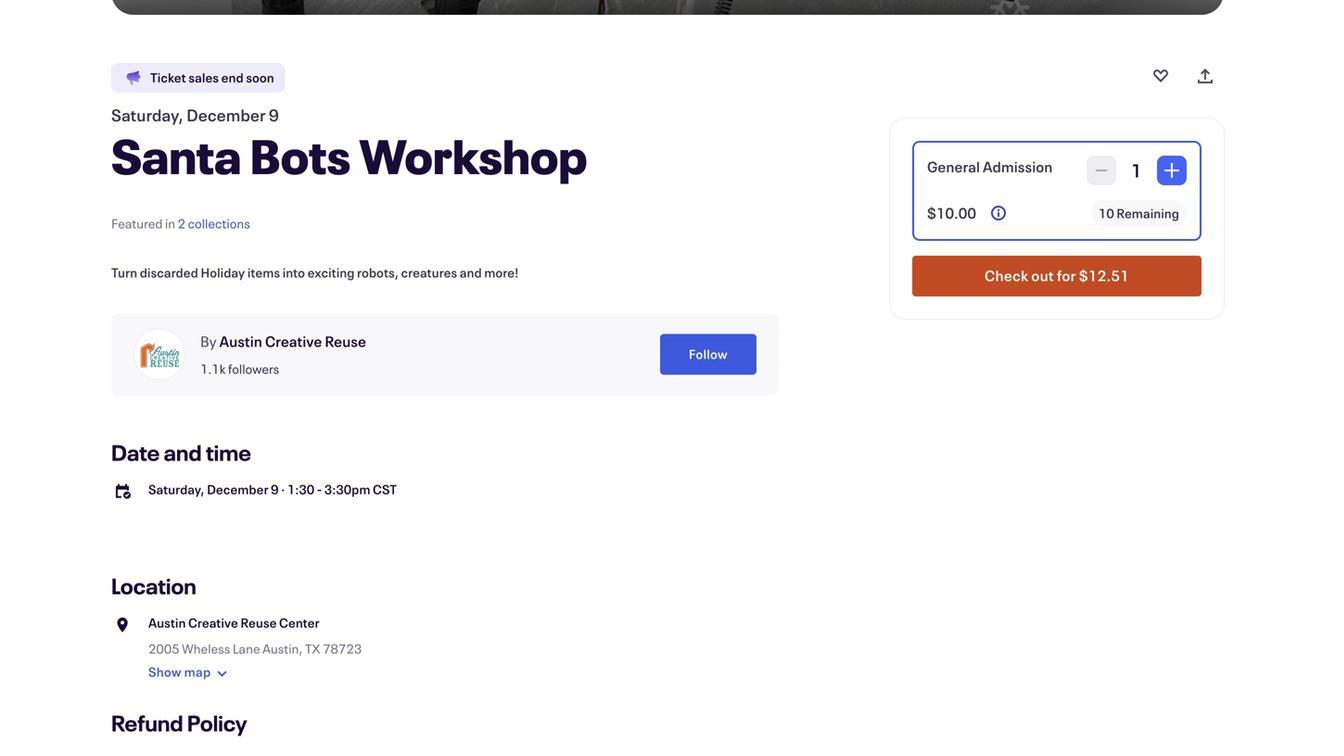 Task type: vqa. For each thing, say whether or not it's contained in the screenshot.
Hip Hop / Rap
no



Task type: describe. For each thing, give the bounding box(es) containing it.
bots
[[250, 124, 351, 187]]

tx
[[305, 641, 320, 658]]

creative inside by austin creative reuse 1.1k followers
[[265, 331, 322, 351]]

2
[[178, 215, 186, 232]]

items
[[247, 264, 280, 281]]

robots,
[[357, 264, 399, 281]]

saturday, for ·
[[148, 481, 204, 498]]

featured in 2 collections
[[111, 215, 250, 232]]

policy
[[187, 709, 247, 738]]

saturday, for santa
[[111, 104, 183, 126]]

santa
[[111, 124, 241, 187]]

december for santa
[[186, 104, 266, 126]]

9 for 1:30
[[271, 481, 279, 498]]

map
[[184, 664, 211, 681]]

wheless
[[182, 641, 230, 658]]

78723
[[323, 641, 362, 658]]

center
[[279, 615, 320, 632]]

show map
[[148, 664, 211, 681]]

organizer profile element
[[111, 314, 779, 395]]

cst
[[373, 481, 397, 498]]

december for ·
[[207, 481, 269, 498]]

3:30pm
[[324, 481, 370, 498]]

show
[[148, 664, 182, 681]]

9 for bots
[[269, 104, 279, 126]]

time
[[206, 438, 251, 467]]

saturday, december 9 santa bots workshop
[[111, 104, 587, 187]]

0 horizontal spatial and
[[164, 438, 202, 467]]

turn
[[111, 264, 137, 281]]

reuse inside by austin creative reuse 1.1k followers
[[325, 331, 366, 351]]

1:30
[[287, 481, 314, 498]]

0 vertical spatial and
[[460, 264, 482, 281]]

workshop
[[359, 124, 587, 187]]

-
[[317, 481, 322, 498]]



Task type: locate. For each thing, give the bounding box(es) containing it.
1 vertical spatial creative
[[188, 615, 238, 632]]

0 vertical spatial december
[[186, 104, 266, 126]]

1 horizontal spatial and
[[460, 264, 482, 281]]

follow button
[[660, 334, 757, 375]]

holiday
[[201, 264, 245, 281]]

by
[[200, 331, 217, 351]]

more!
[[484, 264, 519, 281]]

december
[[186, 104, 266, 126], [207, 481, 269, 498]]

austin up 2005
[[148, 615, 186, 632]]

ticket sales end soon
[[150, 69, 274, 86]]

1 horizontal spatial reuse
[[325, 331, 366, 351]]

austin inside austin creative reuse center 2005 wheless lane austin, tx 78723
[[148, 615, 186, 632]]

date
[[111, 438, 160, 467]]

creative up "followers"
[[265, 331, 322, 351]]

collections
[[188, 215, 250, 232]]

saturday,
[[111, 104, 183, 126], [148, 481, 204, 498]]

lane
[[233, 641, 260, 658]]

1 vertical spatial december
[[207, 481, 269, 498]]

by austin creative reuse 1.1k followers
[[200, 331, 366, 378]]

saturday, down date and time
[[148, 481, 204, 498]]

saturday, down ticket
[[111, 104, 183, 126]]

reuse inside austin creative reuse center 2005 wheless lane austin, tx 78723
[[241, 615, 277, 632]]

reuse down exciting
[[325, 331, 366, 351]]

0 horizontal spatial reuse
[[241, 615, 277, 632]]

0 vertical spatial saturday,
[[111, 104, 183, 126]]

1 horizontal spatial creative
[[265, 331, 322, 351]]

date and time
[[111, 438, 251, 467]]

9 down soon
[[269, 104, 279, 126]]

0 vertical spatial austin
[[219, 331, 262, 351]]

show map button
[[148, 659, 233, 688]]

1 vertical spatial reuse
[[241, 615, 277, 632]]

austin
[[219, 331, 262, 351], [148, 615, 186, 632]]

ticket
[[150, 69, 186, 86]]

1 vertical spatial saturday,
[[148, 481, 204, 498]]

follow
[[689, 346, 728, 363]]

0 horizontal spatial austin
[[148, 615, 186, 632]]

1.1k
[[200, 361, 226, 378]]

featured
[[111, 215, 163, 232]]

9 inside saturday, december 9 santa bots workshop
[[269, 104, 279, 126]]

saturday, december 9 · 1:30 - 3:30pm cst
[[148, 481, 397, 498]]

austin inside by austin creative reuse 1.1k followers
[[219, 331, 262, 351]]

location
[[111, 572, 196, 601]]

and
[[460, 264, 482, 281], [164, 438, 202, 467]]

austin up "followers"
[[219, 331, 262, 351]]

and left time
[[164, 438, 202, 467]]

1 horizontal spatial austin
[[219, 331, 262, 351]]

austin,
[[263, 641, 303, 658]]

end
[[221, 69, 244, 86]]

reuse up lane
[[241, 615, 277, 632]]

turn discarded holiday items into exciting robots, creatures and more!
[[111, 264, 519, 281]]

2005
[[148, 641, 180, 658]]

·
[[281, 481, 285, 498]]

refund
[[111, 709, 183, 738]]

0 vertical spatial creative
[[265, 331, 322, 351]]

soon
[[246, 69, 274, 86]]

discarded
[[140, 264, 198, 281]]

austin creative reuse center 2005 wheless lane austin, tx 78723
[[148, 615, 362, 658]]

0 horizontal spatial creative
[[188, 615, 238, 632]]

december inside saturday, december 9 santa bots workshop
[[186, 104, 266, 126]]

1 vertical spatial austin
[[148, 615, 186, 632]]

0 vertical spatial 9
[[269, 104, 279, 126]]

9
[[269, 104, 279, 126], [271, 481, 279, 498]]

refund policy
[[111, 709, 247, 738]]

followers
[[228, 361, 279, 378]]

0 vertical spatial reuse
[[325, 331, 366, 351]]

saturday, inside saturday, december 9 santa bots workshop
[[111, 104, 183, 126]]

creatures
[[401, 264, 457, 281]]

creative up wheless
[[188, 615, 238, 632]]

creative
[[265, 331, 322, 351], [188, 615, 238, 632]]

1 vertical spatial 9
[[271, 481, 279, 498]]

9 left ·
[[271, 481, 279, 498]]

reuse
[[325, 331, 366, 351], [241, 615, 277, 632]]

december down end
[[186, 104, 266, 126]]

1 vertical spatial and
[[164, 438, 202, 467]]

sales
[[188, 69, 219, 86]]

exciting
[[307, 264, 355, 281]]

and left more!
[[460, 264, 482, 281]]

creative inside austin creative reuse center 2005 wheless lane austin, tx 78723
[[188, 615, 238, 632]]

into
[[283, 264, 305, 281]]

december down time
[[207, 481, 269, 498]]

in
[[165, 215, 175, 232]]



